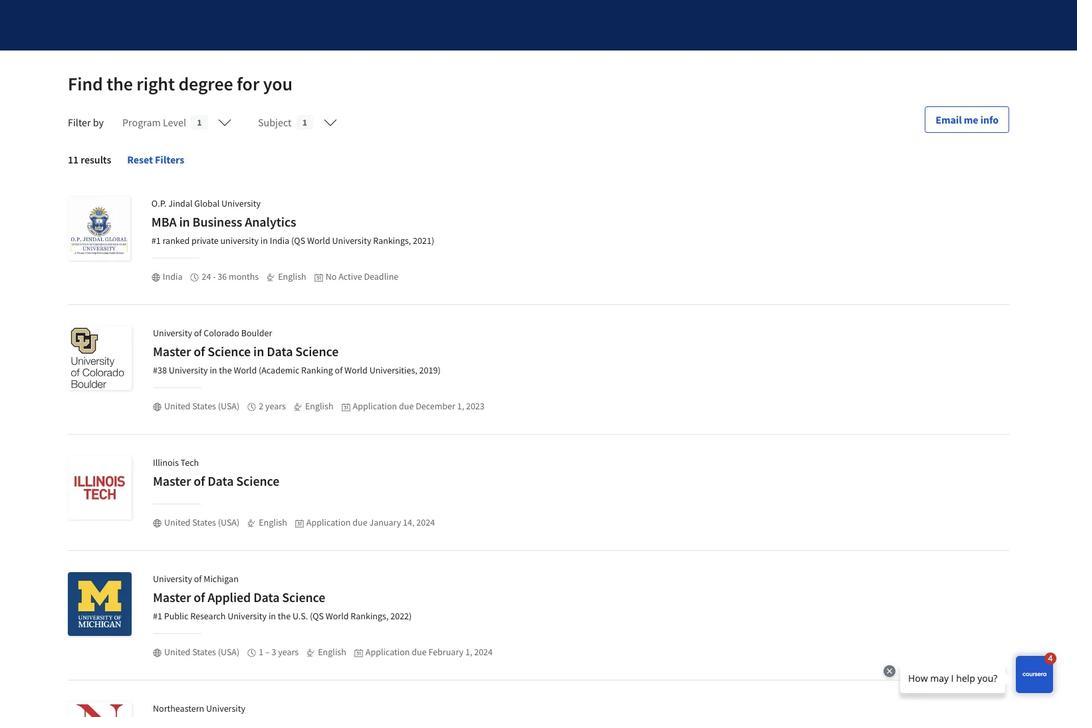 Task type: vqa. For each thing, say whether or not it's contained in the screenshot.
Master of Science in Electrical and Computer Engineering
no



Task type: locate. For each thing, give the bounding box(es) containing it.
0 vertical spatial (qs
[[291, 235, 305, 247]]

due left december
[[399, 401, 414, 412]]

1 vertical spatial united states (usa)
[[164, 517, 240, 529]]

subject
[[258, 116, 292, 129]]

(qs
[[291, 235, 305, 247], [310, 611, 324, 623]]

0 vertical spatial rankings,
[[373, 235, 411, 247]]

0 vertical spatial due
[[399, 401, 414, 412]]

1 vertical spatial states
[[192, 517, 216, 529]]

(usa) left –
[[218, 647, 240, 659]]

master inside university of michigan master of applied data science #1 public research university in the u.s. (qs world rankings, 2022)
[[153, 589, 191, 606]]

due
[[399, 401, 414, 412], [353, 517, 368, 529], [412, 647, 427, 659]]

1 vertical spatial application
[[307, 517, 351, 529]]

1 master from the top
[[153, 343, 191, 360]]

united states (usa)
[[164, 401, 240, 412], [164, 517, 240, 529], [164, 647, 240, 659]]

2 united from the top
[[164, 517, 191, 529]]

the inside university of michigan master of applied data science #1 public research university in the u.s. (qs world rankings, 2022)
[[278, 611, 291, 623]]

data inside university of colorado boulder master of science in data science #38 university in the world (academic ranking of world universities, 2019)
[[267, 343, 293, 360]]

global
[[194, 198, 220, 210]]

3 united from the top
[[164, 647, 191, 659]]

by
[[93, 116, 104, 129]]

1 for program level
[[197, 116, 202, 128]]

1 horizontal spatial (qs
[[310, 611, 324, 623]]

world
[[307, 235, 330, 247], [234, 365, 257, 377], [345, 365, 368, 377], [326, 611, 349, 623]]

2 vertical spatial united states (usa)
[[164, 647, 240, 659]]

jindal
[[169, 198, 193, 210]]

deadline
[[364, 271, 399, 283]]

world right u.s.
[[326, 611, 349, 623]]

rankings, for analytics
[[373, 235, 411, 247]]

0 vertical spatial states
[[192, 401, 216, 412]]

of left colorado
[[194, 327, 202, 339]]

2 vertical spatial due
[[412, 647, 427, 659]]

application due january 14, 2024
[[307, 517, 435, 529]]

1 vertical spatial (qs
[[310, 611, 324, 623]]

northeastern university link
[[68, 681, 1010, 718]]

reset
[[127, 153, 153, 166]]

0 vertical spatial (usa)
[[218, 401, 240, 412]]

india left 24
[[163, 271, 183, 283]]

university right #38
[[169, 365, 208, 377]]

application
[[353, 401, 397, 412], [307, 517, 351, 529], [366, 647, 410, 659]]

(usa) left 2
[[218, 401, 240, 412]]

2 horizontal spatial 1
[[303, 116, 307, 128]]

in inside university of michigan master of applied data science #1 public research university in the u.s. (qs world rankings, 2022)
[[269, 611, 276, 623]]

1,
[[458, 401, 464, 412], [466, 647, 473, 659]]

states left 2
[[192, 401, 216, 412]]

ranking
[[301, 365, 333, 377]]

2 vertical spatial (usa)
[[218, 647, 240, 659]]

0 horizontal spatial (qs
[[291, 235, 305, 247]]

of left michigan
[[194, 573, 202, 585]]

illinois
[[153, 457, 179, 469]]

1 horizontal spatial 1,
[[466, 647, 473, 659]]

#1 inside o.p. jindal global university mba in business analytics #1 ranked private university in india (qs world university rankings, 2021)
[[152, 235, 161, 247]]

results
[[81, 153, 111, 166]]

2 master from the top
[[153, 473, 191, 490]]

english
[[278, 271, 307, 283], [305, 401, 334, 412], [259, 517, 287, 529], [318, 647, 347, 659]]

university of colorado boulder master of science in data science #38 university in the world (academic ranking of world universities, 2019)
[[153, 327, 441, 377]]

1 left –
[[259, 647, 264, 659]]

united down illinois
[[164, 517, 191, 529]]

0 vertical spatial united states (usa)
[[164, 401, 240, 412]]

0 horizontal spatial 1
[[197, 116, 202, 128]]

0 vertical spatial india
[[270, 235, 290, 247]]

in left u.s.
[[269, 611, 276, 623]]

right
[[137, 72, 175, 96]]

2 states from the top
[[192, 517, 216, 529]]

of down colorado
[[194, 343, 205, 360]]

(usa)
[[218, 401, 240, 412], [218, 517, 240, 529], [218, 647, 240, 659]]

2024
[[417, 517, 435, 529], [474, 647, 493, 659]]

master inside illinois tech master of data science
[[153, 473, 191, 490]]

#1
[[152, 235, 161, 247], [153, 611, 162, 623]]

rankings,
[[373, 235, 411, 247], [351, 611, 389, 623]]

o.p. jindal global university mba in business analytics #1 ranked private university in india (qs world university rankings, 2021)
[[152, 198, 435, 247]]

#1 inside university of michigan master of applied data science #1 public research university in the u.s. (qs world rankings, 2022)
[[153, 611, 162, 623]]

1, left 2023
[[458, 401, 464, 412]]

states down research
[[192, 647, 216, 659]]

1 vertical spatial united
[[164, 517, 191, 529]]

due for master of science in data science
[[399, 401, 414, 412]]

1 horizontal spatial india
[[270, 235, 290, 247]]

2 vertical spatial master
[[153, 589, 191, 606]]

2 years
[[259, 401, 286, 412]]

14,
[[403, 517, 415, 529]]

1
[[197, 116, 202, 128], [303, 116, 307, 128], [259, 647, 264, 659]]

world left the (academic
[[234, 365, 257, 377]]

(qs right u.s.
[[310, 611, 324, 623]]

1 vertical spatial data
[[208, 473, 234, 490]]

english for master of science in data science
[[305, 401, 334, 412]]

master
[[153, 343, 191, 360], [153, 473, 191, 490], [153, 589, 191, 606]]

united down #38
[[164, 401, 191, 412]]

–
[[265, 647, 270, 659]]

2 vertical spatial application
[[366, 647, 410, 659]]

1 vertical spatial #1
[[153, 611, 162, 623]]

united states (usa) down #38
[[164, 401, 240, 412]]

24
[[202, 271, 211, 283]]

o.p.
[[152, 198, 167, 210]]

united states (usa) down research
[[164, 647, 240, 659]]

states down illinois tech master of data science
[[192, 517, 216, 529]]

master up public
[[153, 589, 191, 606]]

december
[[416, 401, 456, 412]]

years right 3
[[278, 647, 299, 659]]

application down 2022) at the left bottom of page
[[366, 647, 410, 659]]

united for of
[[164, 647, 191, 659]]

1 united states (usa) from the top
[[164, 401, 240, 412]]

1 vertical spatial 2024
[[474, 647, 493, 659]]

united
[[164, 401, 191, 412], [164, 517, 191, 529], [164, 647, 191, 659]]

the
[[107, 72, 133, 96], [219, 365, 232, 377], [278, 611, 291, 623]]

2019)
[[420, 365, 441, 377]]

0 horizontal spatial india
[[163, 271, 183, 283]]

no
[[326, 271, 337, 283]]

illinois tech image
[[68, 456, 132, 520]]

1 vertical spatial rankings,
[[351, 611, 389, 623]]

3 (usa) from the top
[[218, 647, 240, 659]]

universities,
[[370, 365, 418, 377]]

#1 left ranked
[[152, 235, 161, 247]]

1, right february
[[466, 647, 473, 659]]

1 states from the top
[[192, 401, 216, 412]]

rankings, left the 2021)
[[373, 235, 411, 247]]

rankings, for science
[[351, 611, 389, 623]]

0 vertical spatial application
[[353, 401, 397, 412]]

1 right subject
[[303, 116, 307, 128]]

2 vertical spatial united
[[164, 647, 191, 659]]

2 vertical spatial the
[[278, 611, 291, 623]]

reset filters button
[[117, 144, 195, 176]]

email
[[936, 113, 962, 126]]

filters
[[155, 153, 184, 166]]

3 master from the top
[[153, 589, 191, 606]]

illinois tech master of data science
[[153, 457, 280, 490]]

no active deadline
[[326, 271, 399, 283]]

0 horizontal spatial 2024
[[417, 517, 435, 529]]

university right northeastern
[[206, 703, 245, 715]]

india down analytics
[[270, 235, 290, 247]]

years
[[265, 401, 286, 412], [278, 647, 299, 659]]

(usa) for of
[[218, 401, 240, 412]]

3 united states (usa) from the top
[[164, 647, 240, 659]]

2024 for application due january 14, 2024
[[417, 517, 435, 529]]

university
[[222, 198, 261, 210], [332, 235, 372, 247], [153, 327, 192, 339], [169, 365, 208, 377], [153, 573, 192, 585], [228, 611, 267, 623], [206, 703, 245, 715]]

1 vertical spatial due
[[353, 517, 368, 529]]

0 vertical spatial the
[[107, 72, 133, 96]]

reset filters
[[127, 153, 184, 166]]

#1 for master of applied data science
[[153, 611, 162, 623]]

mba
[[152, 214, 177, 230]]

1 vertical spatial 1,
[[466, 647, 473, 659]]

states for applied
[[192, 647, 216, 659]]

24 - 36 months
[[202, 271, 259, 283]]

0 vertical spatial master
[[153, 343, 191, 360]]

in for science
[[210, 365, 217, 377]]

0 vertical spatial #1
[[152, 235, 161, 247]]

states
[[192, 401, 216, 412], [192, 517, 216, 529], [192, 647, 216, 659]]

due for master of applied data science
[[412, 647, 427, 659]]

2024 right 14,
[[417, 517, 435, 529]]

university
[[221, 235, 259, 247]]

0 horizontal spatial the
[[107, 72, 133, 96]]

rankings, left 2022) at the left bottom of page
[[351, 611, 389, 623]]

1 united from the top
[[164, 401, 191, 412]]

the inside university of colorado boulder master of science in data science #38 university in the world (academic ranking of world universities, 2019)
[[219, 365, 232, 377]]

(usa) down illinois tech master of data science
[[218, 517, 240, 529]]

1 vertical spatial master
[[153, 473, 191, 490]]

0 vertical spatial 1,
[[458, 401, 464, 412]]

rankings, inside university of michigan master of applied data science #1 public research university in the u.s. (qs world rankings, 2022)
[[351, 611, 389, 623]]

2024 right february
[[474, 647, 493, 659]]

0 horizontal spatial 1,
[[458, 401, 464, 412]]

(qs inside o.p. jindal global university mba in business analytics #1 ranked private university in india (qs world university rankings, 2021)
[[291, 235, 305, 247]]

1 horizontal spatial the
[[219, 365, 232, 377]]

in down boulder
[[253, 343, 264, 360]]

application down universities,
[[353, 401, 397, 412]]

rankings, inside o.p. jindal global university mba in business analytics #1 ranked private university in india (qs world university rankings, 2021)
[[373, 235, 411, 247]]

in down analytics
[[261, 235, 268, 247]]

2 vertical spatial states
[[192, 647, 216, 659]]

master up #38
[[153, 343, 191, 360]]

united down public
[[164, 647, 191, 659]]

data
[[267, 343, 293, 360], [208, 473, 234, 490], [254, 589, 280, 606]]

1 for subject
[[303, 116, 307, 128]]

world up no
[[307, 235, 330, 247]]

2 vertical spatial data
[[254, 589, 280, 606]]

0 vertical spatial 2024
[[417, 517, 435, 529]]

application due february 1, 2024
[[366, 647, 493, 659]]

1 (usa) from the top
[[218, 401, 240, 412]]

of
[[194, 327, 202, 339], [194, 343, 205, 360], [335, 365, 343, 377], [194, 473, 205, 490], [194, 573, 202, 585], [194, 589, 205, 606]]

in down colorado
[[210, 365, 217, 377]]

(qs down analytics
[[291, 235, 305, 247]]

1 right level
[[197, 116, 202, 128]]

3 states from the top
[[192, 647, 216, 659]]

2 (usa) from the top
[[218, 517, 240, 529]]

private
[[192, 235, 219, 247]]

india
[[270, 235, 290, 247], [163, 271, 183, 283]]

1 horizontal spatial 2024
[[474, 647, 493, 659]]

application left january
[[307, 517, 351, 529]]

the left u.s.
[[278, 611, 291, 623]]

due left january
[[353, 517, 368, 529]]

the down colorado
[[219, 365, 232, 377]]

0 vertical spatial data
[[267, 343, 293, 360]]

filter by
[[68, 116, 104, 129]]

0 vertical spatial years
[[265, 401, 286, 412]]

0 vertical spatial united
[[164, 401, 191, 412]]

states for of
[[192, 401, 216, 412]]

2 horizontal spatial the
[[278, 611, 291, 623]]

#1 left public
[[153, 611, 162, 623]]

me
[[965, 113, 979, 126]]

of down tech
[[194, 473, 205, 490]]

years right 2
[[265, 401, 286, 412]]

1 vertical spatial india
[[163, 271, 183, 283]]

analytics
[[245, 214, 296, 230]]

master down illinois
[[153, 473, 191, 490]]

application for master of applied data science
[[366, 647, 410, 659]]

1 vertical spatial (usa)
[[218, 517, 240, 529]]

due left february
[[412, 647, 427, 659]]

1 vertical spatial the
[[219, 365, 232, 377]]

united states (usa) down illinois tech master of data science
[[164, 517, 240, 529]]

the right find
[[107, 72, 133, 96]]

in
[[179, 214, 190, 230], [261, 235, 268, 247], [253, 343, 264, 360], [210, 365, 217, 377], [269, 611, 276, 623]]

(qs inside university of michigan master of applied data science #1 public research university in the u.s. (qs world rankings, 2022)
[[310, 611, 324, 623]]



Task type: describe. For each thing, give the bounding box(es) containing it.
science inside university of michigan master of applied data science #1 public research university in the u.s. (qs world rankings, 2022)
[[282, 589, 325, 606]]

degree
[[179, 72, 233, 96]]

level
[[163, 116, 186, 129]]

#38
[[153, 365, 167, 377]]

2024 for application due february 1, 2024
[[474, 647, 493, 659]]

for
[[237, 72, 260, 96]]

2021)
[[413, 235, 435, 247]]

email me info
[[936, 113, 999, 126]]

11
[[68, 153, 79, 166]]

india inside o.p. jindal global university mba in business analytics #1 ranked private university in india (qs world university rankings, 2021)
[[270, 235, 290, 247]]

filter
[[68, 116, 91, 129]]

university of michigan master of applied data science #1 public research university in the u.s. (qs world rankings, 2022)
[[153, 573, 412, 623]]

tech
[[181, 457, 199, 469]]

the for of
[[278, 611, 291, 623]]

months
[[229, 271, 259, 283]]

find
[[68, 72, 103, 96]]

world inside o.p. jindal global university mba in business analytics #1 ranked private university in india (qs world university rankings, 2021)
[[307, 235, 330, 247]]

11 results
[[68, 153, 111, 166]]

1, for master of applied data science
[[466, 647, 473, 659]]

(academic
[[259, 365, 300, 377]]

36
[[218, 271, 227, 283]]

in for business
[[261, 235, 268, 247]]

program level
[[122, 116, 186, 129]]

of right ranking
[[335, 365, 343, 377]]

find the right degree for you
[[68, 72, 293, 96]]

active
[[339, 271, 362, 283]]

1 vertical spatial years
[[278, 647, 299, 659]]

you
[[263, 72, 293, 96]]

science inside illinois tech master of data science
[[236, 473, 280, 490]]

united for master
[[164, 401, 191, 412]]

2023
[[466, 401, 485, 412]]

research
[[190, 611, 226, 623]]

michigan
[[204, 573, 239, 585]]

u.s.
[[293, 611, 308, 623]]

university up active
[[332, 235, 372, 247]]

january
[[370, 517, 401, 529]]

world left universities,
[[345, 365, 368, 377]]

world inside university of michigan master of applied data science #1 public research university in the u.s. (qs world rankings, 2022)
[[326, 611, 349, 623]]

northeastern university
[[153, 703, 245, 715]]

application for master of science in data science
[[353, 401, 397, 412]]

data inside illinois tech master of data science
[[208, 473, 234, 490]]

the for master
[[219, 365, 232, 377]]

ranked
[[163, 235, 190, 247]]

university up #38
[[153, 327, 192, 339]]

northeastern
[[153, 703, 204, 715]]

-
[[213, 271, 216, 283]]

in for data
[[269, 611, 276, 623]]

#1 for mba in business analytics
[[152, 235, 161, 247]]

2022)
[[391, 611, 412, 623]]

united states (usa) for applied
[[164, 647, 240, 659]]

university inside northeastern university link
[[206, 703, 245, 715]]

of inside illinois tech master of data science
[[194, 473, 205, 490]]

master inside university of colorado boulder master of science in data science #38 university in the world (academic ranking of world universities, 2019)
[[153, 343, 191, 360]]

university up 'business'
[[222, 198, 261, 210]]

english for mba in business analytics
[[278, 271, 307, 283]]

english for master of applied data science
[[318, 647, 347, 659]]

3
[[272, 647, 276, 659]]

info
[[981, 113, 999, 126]]

february
[[429, 647, 464, 659]]

2
[[259, 401, 264, 412]]

data inside university of michigan master of applied data science #1 public research university in the u.s. (qs world rankings, 2022)
[[254, 589, 280, 606]]

applied
[[208, 589, 251, 606]]

university of colorado boulder image
[[68, 327, 132, 391]]

o.p. jindal global university image
[[68, 197, 130, 261]]

university down applied
[[228, 611, 267, 623]]

united states (usa) for of
[[164, 401, 240, 412]]

boulder
[[241, 327, 272, 339]]

email me info button
[[926, 106, 1010, 133]]

1 – 3 years
[[259, 647, 299, 659]]

application due december 1, 2023
[[353, 401, 485, 412]]

program
[[122, 116, 161, 129]]

1 horizontal spatial 1
[[259, 647, 264, 659]]

colorado
[[204, 327, 239, 339]]

public
[[164, 611, 189, 623]]

university of michigan image
[[68, 573, 132, 637]]

1, for master of science in data science
[[458, 401, 464, 412]]

(usa) for applied
[[218, 647, 240, 659]]

in down jindal
[[179, 214, 190, 230]]

of up research
[[194, 589, 205, 606]]

university up public
[[153, 573, 192, 585]]

2 united states (usa) from the top
[[164, 517, 240, 529]]

business
[[193, 214, 242, 230]]



